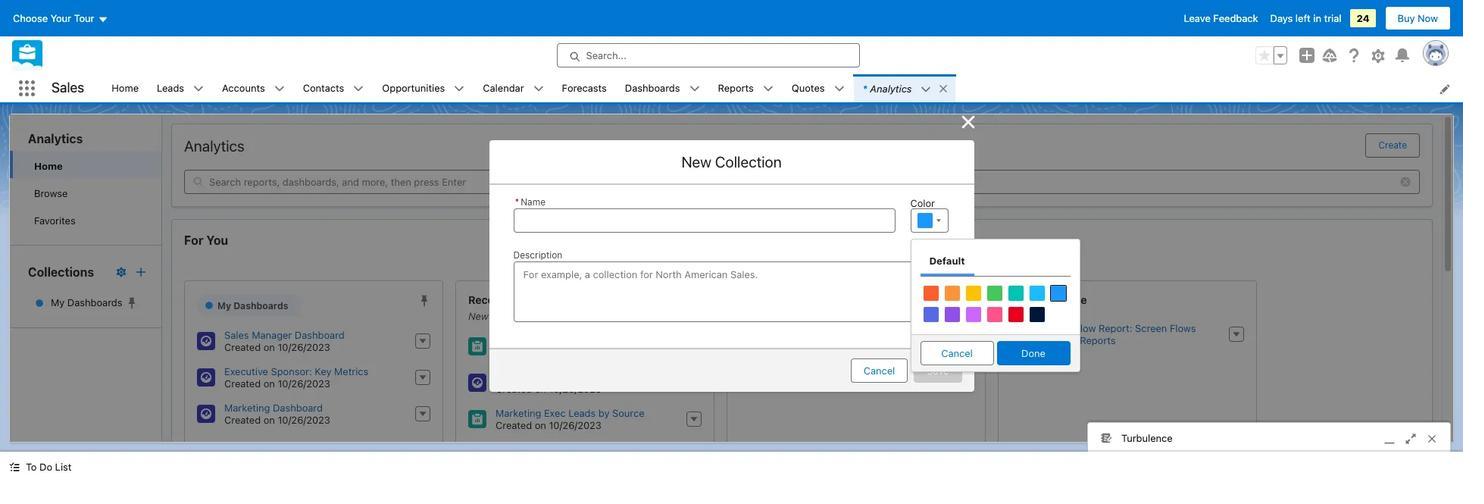 Task type: locate. For each thing, give the bounding box(es) containing it.
group
[[1256, 46, 1288, 64]]

text default image inside to do list button
[[9, 462, 20, 472]]

list item containing *
[[854, 74, 956, 102]]

feedback
[[1214, 12, 1259, 24]]

leads list item
[[148, 74, 213, 102]]

dashboards list item
[[616, 74, 709, 102]]

text default image right calendar
[[533, 84, 544, 94]]

text default image inside the calendar list item
[[533, 84, 544, 94]]

choose your tour
[[13, 12, 94, 24]]

text default image for calendar
[[533, 84, 544, 94]]

* analytics
[[863, 82, 912, 94]]

forecasts link
[[553, 74, 616, 102]]

text default image right analytics
[[921, 84, 932, 95]]

text default image left to
[[9, 462, 20, 472]]

text default image inside leads list item
[[193, 84, 204, 94]]

contacts
[[303, 82, 344, 94]]

text default image inside dashboards list item
[[689, 84, 700, 94]]

text default image right reports
[[763, 84, 774, 94]]

text default image left *
[[834, 84, 845, 94]]

analytics
[[870, 82, 912, 94]]

choose your tour button
[[12, 6, 109, 30]]

text default image for contacts
[[354, 84, 364, 94]]

in
[[1314, 12, 1322, 24]]

text default image right contacts
[[354, 84, 364, 94]]

text default image
[[193, 84, 204, 94], [834, 84, 845, 94], [921, 84, 932, 95], [9, 462, 20, 472]]

calendar list item
[[474, 74, 553, 102]]

accounts
[[222, 82, 265, 94]]

search... button
[[557, 43, 860, 67]]

choose
[[13, 12, 48, 24]]

dashboards link
[[616, 74, 689, 102]]

calendar
[[483, 82, 524, 94]]

search...
[[586, 49, 627, 61]]

now
[[1418, 12, 1439, 24]]

text default image left calendar link
[[454, 84, 465, 94]]

to
[[26, 461, 37, 473]]

contacts list item
[[294, 74, 373, 102]]

text default image right analytics
[[939, 83, 949, 94]]

text default image for leads
[[193, 84, 204, 94]]

buy now
[[1398, 12, 1439, 24]]

text default image
[[939, 83, 949, 94], [274, 84, 285, 94], [354, 84, 364, 94], [454, 84, 465, 94], [533, 84, 544, 94], [689, 84, 700, 94], [763, 84, 774, 94]]

text default image down search... button at the top of the page
[[689, 84, 700, 94]]

opportunities link
[[373, 74, 454, 102]]

list
[[103, 74, 1464, 102]]

home
[[112, 82, 139, 94]]

leave feedback link
[[1184, 12, 1259, 24]]

accounts link
[[213, 74, 274, 102]]

reports link
[[709, 74, 763, 102]]

text default image for *
[[921, 84, 932, 95]]

text default image inside contacts list item
[[354, 84, 364, 94]]

text default image right 'accounts'
[[274, 84, 285, 94]]

text default image right the leads
[[193, 84, 204, 94]]

text default image inside quotes list item
[[834, 84, 845, 94]]

text default image inside "accounts" list item
[[274, 84, 285, 94]]

list item
[[854, 74, 956, 102]]

reports
[[718, 82, 754, 94]]

leave
[[1184, 12, 1211, 24]]

text default image inside reports list item
[[763, 84, 774, 94]]

do
[[39, 461, 52, 473]]

quotes list item
[[783, 74, 854, 102]]

dashboards
[[625, 82, 680, 94]]

leads link
[[148, 74, 193, 102]]

24
[[1357, 12, 1370, 24]]

list
[[55, 461, 72, 473]]

buy now button
[[1385, 6, 1452, 30]]

text default image inside opportunities list item
[[454, 84, 465, 94]]



Task type: describe. For each thing, give the bounding box(es) containing it.
leads
[[157, 82, 184, 94]]

trial
[[1325, 12, 1342, 24]]

reports list item
[[709, 74, 783, 102]]

accounts list item
[[213, 74, 294, 102]]

days
[[1271, 12, 1293, 24]]

quotes link
[[783, 74, 834, 102]]

quotes
[[792, 82, 825, 94]]

calendar link
[[474, 74, 533, 102]]

text default image for reports
[[763, 84, 774, 94]]

contacts link
[[294, 74, 354, 102]]

home link
[[103, 74, 148, 102]]

text default image for quotes
[[834, 84, 845, 94]]

opportunities list item
[[373, 74, 474, 102]]

tour
[[74, 12, 94, 24]]

leave feedback
[[1184, 12, 1259, 24]]

left
[[1296, 12, 1311, 24]]

text default image for accounts
[[274, 84, 285, 94]]

text default image for dashboards
[[689, 84, 700, 94]]

turbulence
[[1122, 432, 1173, 444]]

buy
[[1398, 12, 1416, 24]]

opportunities
[[382, 82, 445, 94]]

to do list button
[[0, 452, 81, 482]]

forecasts
[[562, 82, 607, 94]]

to do list
[[26, 461, 72, 473]]

days left in trial
[[1271, 12, 1342, 24]]

list containing home
[[103, 74, 1464, 102]]

text default image for opportunities
[[454, 84, 465, 94]]

*
[[863, 82, 867, 94]]

sales
[[52, 80, 84, 96]]

your
[[51, 12, 71, 24]]



Task type: vqa. For each thing, say whether or not it's contained in the screenshot.
'List Item' on the top of page
yes



